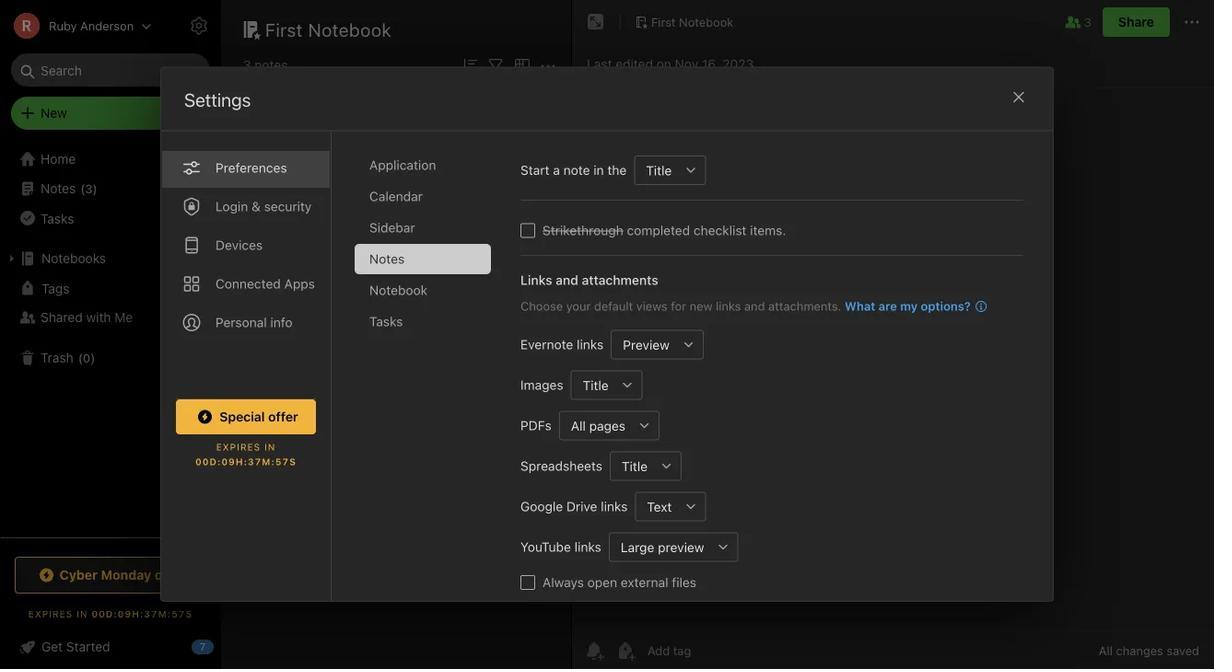 Task type: describe. For each thing, give the bounding box(es) containing it.
shared with me link
[[0, 303, 220, 333]]

text button
[[635, 492, 677, 522]]

sidebar tab
[[355, 213, 491, 243]]

checklist
[[694, 223, 747, 238]]

notebooks
[[41, 251, 106, 266]]

( for trash
[[78, 351, 83, 365]]

all pages
[[571, 418, 626, 433]]

choose
[[520, 299, 563, 313]]

Search text field
[[24, 53, 197, 87]]

tasks tab
[[355, 306, 491, 337]]

info
[[270, 315, 293, 330]]

youtube links
[[520, 540, 601, 555]]

completed
[[627, 223, 690, 238]]

large preview
[[621, 540, 704, 555]]

expires for cyber monday offer
[[28, 609, 73, 620]]

large preview button
[[609, 533, 709, 562]]

tags
[[41, 281, 69, 296]]

notes for notes ( 3 )
[[41, 181, 76, 196]]

links up open
[[575, 540, 601, 555]]

share
[[1118, 14, 1154, 29]]

expires in 00d:09h:37m:57s for cyber
[[28, 609, 193, 620]]

first inside button
[[651, 15, 676, 29]]

close image
[[1008, 86, 1030, 108]]

a
[[553, 162, 560, 178]]

notes ( 3 )
[[41, 181, 97, 196]]

me
[[115, 310, 133, 325]]

strikethrough completed checklist items.
[[543, 223, 786, 238]]

do
[[475, 118, 491, 134]]

0 horizontal spatial first
[[265, 18, 303, 40]]

tree containing home
[[0, 145, 221, 537]]

new
[[690, 299, 713, 313]]

&
[[252, 199, 261, 214]]

tasks inside tab
[[369, 314, 403, 329]]

) for notes
[[93, 182, 97, 196]]

note window element
[[572, 0, 1214, 670]]

on
[[657, 57, 671, 72]]

notebooks link
[[0, 244, 220, 274]]

Select462 checkbox
[[520, 223, 535, 238]]

links right new
[[716, 299, 741, 313]]

calendar tab
[[355, 181, 491, 212]]

title for spreadsheets
[[622, 459, 648, 474]]

2 min ago
[[251, 171, 302, 184]]

) for trash
[[90, 351, 95, 365]]

home link
[[0, 145, 221, 174]]

always open external files
[[543, 575, 696, 590]]

offer inside cyber monday offer popup button
[[155, 568, 186, 583]]

to
[[460, 118, 472, 134]]

expand note image
[[585, 11, 607, 33]]

calendar
[[369, 189, 423, 204]]

expires in 00d:09h:37m:57s for special
[[195, 442, 297, 467]]

3 for 3 notes
[[243, 58, 251, 73]]

preferences
[[216, 160, 287, 175]]

Choose default view option for Spreadsheets field
[[610, 452, 682, 481]]

3 inside 'notes ( 3 )'
[[85, 182, 93, 196]]

new
[[41, 105, 67, 121]]

milk
[[251, 382, 275, 397]]

Always open external files checkbox
[[520, 575, 535, 590]]

special offer button
[[176, 400, 316, 435]]

evernote
[[520, 337, 573, 352]]

external
[[621, 575, 668, 590]]

application
[[369, 157, 436, 172]]

sidebar
[[369, 220, 415, 235]]

note
[[563, 162, 590, 178]]

expires for special offer
[[216, 442, 261, 453]]

0 horizontal spatial and
[[556, 272, 578, 288]]

choose your default views for new links and attachments.
[[520, 299, 842, 313]]

offer inside special offer popup button
[[268, 409, 298, 424]]

links
[[520, 272, 552, 288]]

personal
[[216, 315, 267, 330]]

milk eggs sugar cheese button
[[236, 346, 388, 588]]

my
[[900, 299, 918, 313]]

shared with me
[[41, 310, 133, 325]]

are
[[879, 299, 897, 313]]

2
[[251, 171, 257, 184]]

tab list for start a note in the
[[355, 150, 506, 602]]

in for cyber
[[77, 609, 88, 620]]

google
[[520, 499, 563, 514]]

things
[[414, 118, 456, 134]]

apps
[[284, 276, 315, 291]]

open
[[587, 575, 617, 590]]

cyber monday offer
[[59, 568, 186, 583]]

with
[[86, 310, 111, 325]]

eggs
[[278, 382, 308, 397]]

strikethrough
[[543, 223, 623, 238]]

changes
[[1116, 644, 1163, 658]]

monday
[[101, 568, 151, 583]]

things to do
[[414, 118, 491, 134]]

special offer
[[220, 409, 298, 424]]

trash
[[41, 351, 73, 366]]

options?
[[921, 299, 971, 313]]

attachments
[[582, 272, 658, 288]]

last edited on nov 16, 2023
[[587, 57, 754, 72]]

1 horizontal spatial and
[[744, 299, 765, 313]]

application tab
[[355, 150, 491, 180]]

ago
[[282, 171, 302, 184]]

security
[[264, 199, 312, 214]]

what are my options?
[[845, 299, 971, 313]]



Task type: locate. For each thing, give the bounding box(es) containing it.
start
[[520, 162, 550, 178]]

in for special
[[264, 442, 276, 453]]

connected
[[216, 276, 281, 291]]

title button down choose default view option for pdfs field
[[610, 452, 652, 481]]

cheese
[[251, 398, 295, 414]]

always
[[543, 575, 584, 590]]

3 inside 3 button
[[1084, 15, 1092, 29]]

title right the the
[[646, 163, 672, 178]]

1 vertical spatial offer
[[155, 568, 186, 583]]

login
[[216, 199, 248, 214]]

0 horizontal spatial in
[[77, 609, 88, 620]]

tab list containing application
[[355, 150, 506, 602]]

text
[[647, 499, 672, 514]]

1 horizontal spatial 00d:09h:37m:57s
[[195, 457, 297, 467]]

) right trash
[[90, 351, 95, 365]]

views
[[636, 299, 668, 313]]

tags button
[[0, 274, 220, 303]]

expires in 00d:09h:37m:57s down special offer popup button
[[195, 442, 297, 467]]

( down home link
[[80, 182, 85, 196]]

Start a new note in the body or title. field
[[634, 155, 706, 185]]

expires in 00d:09h:37m:57s
[[195, 442, 297, 467], [28, 609, 193, 620]]

title inside the title field
[[583, 378, 609, 393]]

tree
[[0, 145, 221, 537]]

( right trash
[[78, 351, 83, 365]]

in
[[264, 442, 276, 453], [77, 609, 88, 620]]

all for all changes saved
[[1099, 644, 1113, 658]]

pdfs
[[520, 418, 552, 433]]

notes
[[41, 181, 76, 196], [369, 251, 405, 266]]

notebook tab
[[355, 275, 491, 306]]

2 vertical spatial title button
[[610, 452, 652, 481]]

min
[[260, 171, 279, 184]]

1 horizontal spatial 3
[[243, 58, 251, 73]]

notes tab
[[355, 244, 491, 274]]

spreadsheets
[[520, 458, 602, 474]]

preview
[[623, 337, 670, 352]]

notes for notes
[[369, 251, 405, 266]]

Choose default view option for YouTube links field
[[609, 533, 738, 562]]

edited
[[616, 57, 653, 72]]

expires in 00d:09h:37m:57s down cyber monday offer popup button
[[28, 609, 193, 620]]

2023
[[723, 57, 754, 72]]

tab list
[[161, 131, 332, 602], [355, 150, 506, 602]]

notes down home
[[41, 181, 76, 196]]

1 vertical spatial and
[[744, 299, 765, 313]]

Note Editor text field
[[572, 88, 1214, 632]]

1 horizontal spatial first notebook
[[651, 15, 734, 29]]

2 horizontal spatial 3
[[1084, 15, 1092, 29]]

tab list for application
[[161, 131, 332, 602]]

notebook inside tab
[[369, 283, 428, 298]]

tasks inside button
[[41, 211, 74, 226]]

first up notes
[[265, 18, 303, 40]]

1 horizontal spatial expires in 00d:09h:37m:57s
[[195, 442, 297, 467]]

0 vertical spatial title
[[646, 163, 672, 178]]

all for all pages
[[571, 418, 586, 433]]

0 horizontal spatial notes
[[41, 181, 76, 196]]

thumbnail image
[[236, 235, 388, 335]]

0 vertical spatial all
[[571, 418, 586, 433]]

expires down cyber
[[28, 609, 73, 620]]

expires down special in the bottom left of the page
[[216, 442, 261, 453]]

youtube
[[520, 540, 571, 555]]

1 vertical spatial )
[[90, 351, 95, 365]]

0 horizontal spatial offer
[[155, 568, 186, 583]]

first notebook up nov
[[651, 15, 734, 29]]

links down your
[[577, 337, 604, 352]]

add tag image
[[614, 640, 637, 662]]

0 vertical spatial expires in 00d:09h:37m:57s
[[195, 442, 297, 467]]

1 vertical spatial notes
[[369, 251, 405, 266]]

) down home link
[[93, 182, 97, 196]]

00d:09h:37m:57s down special offer popup button
[[195, 457, 297, 467]]

2 vertical spatial title
[[622, 459, 648, 474]]

( inside trash ( 0 )
[[78, 351, 83, 365]]

3 for 3
[[1084, 15, 1092, 29]]

files
[[672, 575, 696, 590]]

first notebook button
[[628, 9, 740, 35]]

add a reminder image
[[583, 640, 605, 662]]

nov
[[675, 57, 698, 72]]

notes
[[255, 58, 288, 73]]

all inside note window element
[[1099, 644, 1113, 658]]

0 vertical spatial notes
[[41, 181, 76, 196]]

1 vertical spatial title
[[583, 378, 609, 393]]

Choose default view option for Google Drive links field
[[635, 492, 706, 522]]

title button up the all pages button
[[571, 371, 613, 400]]

and
[[556, 272, 578, 288], [744, 299, 765, 313]]

notebook inside button
[[679, 15, 734, 29]]

0 vertical spatial (
[[80, 182, 85, 196]]

1 vertical spatial in
[[77, 609, 88, 620]]

0 vertical spatial )
[[93, 182, 97, 196]]

0 horizontal spatial tab list
[[161, 131, 332, 602]]

preview
[[658, 540, 704, 555]]

in down cyber
[[77, 609, 88, 620]]

shared
[[41, 310, 83, 325]]

new button
[[11, 97, 210, 130]]

0 vertical spatial title button
[[634, 155, 677, 185]]

1 horizontal spatial offer
[[268, 409, 298, 424]]

title button for images
[[571, 371, 613, 400]]

cyber monday offer button
[[15, 557, 206, 594]]

0 horizontal spatial 3
[[85, 182, 93, 196]]

trash ( 0 )
[[41, 351, 95, 366]]

smile
[[251, 118, 285, 134]]

expand notebooks image
[[5, 251, 19, 266]]

1 vertical spatial expires
[[28, 609, 73, 620]]

all pages button
[[559, 411, 630, 441]]

1 vertical spatial all
[[1099, 644, 1113, 658]]

images
[[520, 377, 563, 393]]

3
[[1084, 15, 1092, 29], [243, 58, 251, 73], [85, 182, 93, 196]]

1 horizontal spatial in
[[264, 442, 276, 453]]

all left changes
[[1099, 644, 1113, 658]]

and left attachments.
[[744, 299, 765, 313]]

title
[[646, 163, 672, 178], [583, 378, 609, 393], [622, 459, 648, 474]]

3 left the share
[[1084, 15, 1092, 29]]

saved
[[1167, 644, 1199, 658]]

in
[[594, 162, 604, 178]]

0 vertical spatial tasks
[[41, 211, 74, 226]]

0 vertical spatial offer
[[268, 409, 298, 424]]

milk eggs sugar cheese
[[251, 382, 346, 414]]

all changes saved
[[1099, 644, 1199, 658]]

0 vertical spatial expires
[[216, 442, 261, 453]]

None search field
[[24, 53, 197, 87]]

all inside button
[[571, 418, 586, 433]]

3 left notes
[[243, 58, 251, 73]]

title for images
[[583, 378, 609, 393]]

items.
[[750, 223, 786, 238]]

preview button
[[611, 330, 674, 359]]

connected apps
[[216, 276, 315, 291]]

tasks down notebook tab
[[369, 314, 403, 329]]

in down special offer
[[264, 442, 276, 453]]

your
[[566, 299, 591, 313]]

last
[[587, 57, 612, 72]]

the
[[607, 162, 627, 178]]

0 horizontal spatial tasks
[[41, 211, 74, 226]]

title up the all pages button
[[583, 378, 609, 393]]

settings image
[[188, 15, 210, 37]]

Choose default view option for PDFs field
[[559, 411, 660, 441]]

1 vertical spatial (
[[78, 351, 83, 365]]

) inside 'notes ( 3 )'
[[93, 182, 97, 196]]

devices
[[216, 237, 263, 253]]

large
[[621, 540, 654, 555]]

first notebook
[[651, 15, 734, 29], [265, 18, 392, 40]]

3 notes
[[243, 58, 288, 73]]

0 vertical spatial and
[[556, 272, 578, 288]]

)
[[93, 182, 97, 196], [90, 351, 95, 365]]

1 horizontal spatial tasks
[[369, 314, 403, 329]]

cyber
[[59, 568, 98, 583]]

0 vertical spatial 00d:09h:37m:57s
[[195, 457, 297, 467]]

0 horizontal spatial expires
[[28, 609, 73, 620]]

first notebook up notes
[[265, 18, 392, 40]]

1 vertical spatial expires in 00d:09h:37m:57s
[[28, 609, 193, 620]]

3 down home link
[[85, 182, 93, 196]]

0 vertical spatial 3
[[1084, 15, 1092, 29]]

smile drawing
[[251, 118, 339, 134]]

( inside 'notes ( 3 )'
[[80, 182, 85, 196]]

title button for start a note in the
[[634, 155, 677, 185]]

0 horizontal spatial all
[[571, 418, 586, 433]]

tab list containing preferences
[[161, 131, 332, 602]]

in inside tab list
[[264, 442, 276, 453]]

1 vertical spatial title button
[[571, 371, 613, 400]]

0
[[83, 351, 90, 365]]

expires in 00d:09h:37m:57s inside tab list
[[195, 442, 297, 467]]

title for start a note in the
[[646, 163, 672, 178]]

00d:09h:37m:57s for monday
[[92, 609, 193, 620]]

title button right the the
[[634, 155, 677, 185]]

expires inside tab list
[[216, 442, 261, 453]]

00d:09h:37m:57s for offer
[[195, 457, 297, 467]]

1 horizontal spatial notes
[[369, 251, 405, 266]]

1 vertical spatial 00d:09h:37m:57s
[[92, 609, 193, 620]]

1 horizontal spatial expires
[[216, 442, 261, 453]]

all left 'pages'
[[571, 418, 586, 433]]

3 button
[[1062, 11, 1092, 33]]

00d:09h:37m:57s down monday
[[92, 609, 193, 620]]

and up your
[[556, 272, 578, 288]]

pages
[[589, 418, 626, 433]]

1 vertical spatial 3
[[243, 58, 251, 73]]

notes down the sidebar
[[369, 251, 405, 266]]

0 vertical spatial in
[[264, 442, 276, 453]]

1 horizontal spatial first
[[651, 15, 676, 29]]

home
[[41, 152, 76, 167]]

offer right monday
[[155, 568, 186, 583]]

16,
[[702, 57, 719, 72]]

Choose default view option for Images field
[[571, 371, 643, 400]]

notes inside tree
[[41, 181, 76, 196]]

1 horizontal spatial tab list
[[355, 150, 506, 602]]

settings
[[184, 89, 251, 111]]

links and attachments
[[520, 272, 658, 288]]

first up on
[[651, 15, 676, 29]]

Choose default view option for Evernote links field
[[611, 330, 704, 359]]

00d:09h:37m:57s
[[195, 457, 297, 467], [92, 609, 193, 620]]

1 vertical spatial tasks
[[369, 314, 403, 329]]

0 horizontal spatial 00d:09h:37m:57s
[[92, 609, 193, 620]]

offer down eggs
[[268, 409, 298, 424]]

expires
[[216, 442, 261, 453], [28, 609, 73, 620]]

things to do button
[[399, 103, 552, 335]]

tasks down 'notes ( 3 )'
[[41, 211, 74, 226]]

title button for spreadsheets
[[610, 452, 652, 481]]

( for notes
[[80, 182, 85, 196]]

0 horizontal spatial expires in 00d:09h:37m:57s
[[28, 609, 193, 620]]

share button
[[1103, 7, 1170, 37]]

2 vertical spatial 3
[[85, 182, 93, 196]]

notes inside tab
[[369, 251, 405, 266]]

first notebook inside button
[[651, 15, 734, 29]]

tasks
[[41, 211, 74, 226], [369, 314, 403, 329]]

0 horizontal spatial first notebook
[[265, 18, 392, 40]]

for
[[671, 299, 686, 313]]

title up "text" button
[[622, 459, 648, 474]]

google drive links
[[520, 499, 628, 514]]

special
[[220, 409, 265, 424]]

) inside trash ( 0 )
[[90, 351, 95, 365]]

1 horizontal spatial all
[[1099, 644, 1113, 658]]

links right drive
[[601, 499, 628, 514]]

drawing
[[288, 118, 339, 134]]



Task type: vqa. For each thing, say whether or not it's contained in the screenshot.
and
yes



